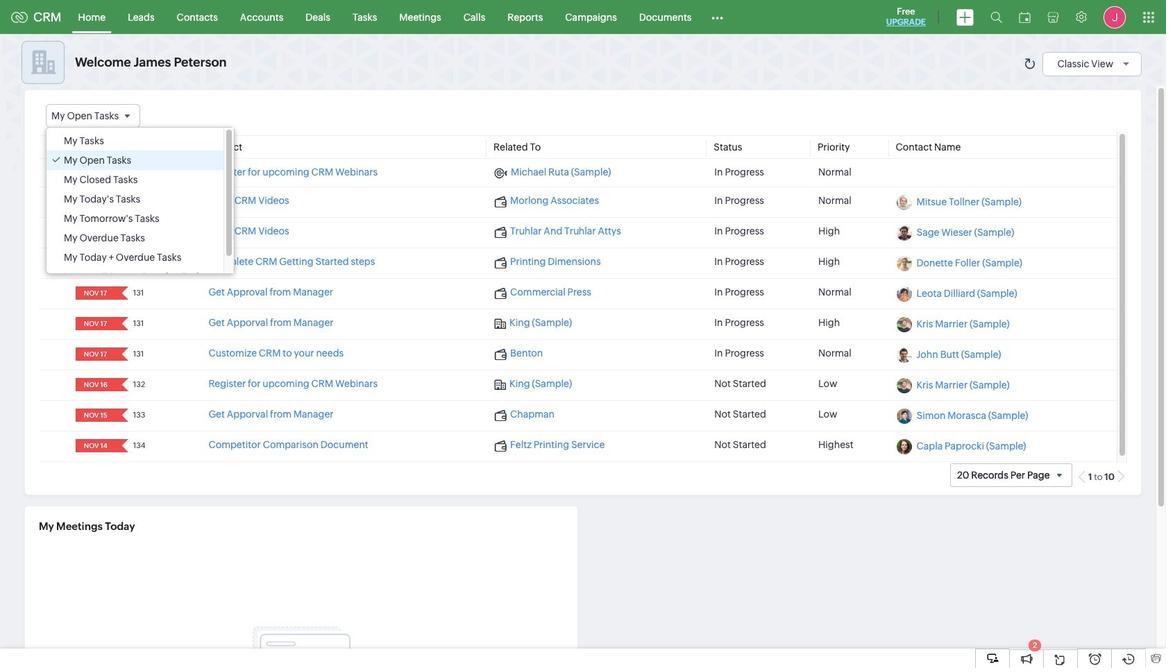 Task type: vqa. For each thing, say whether or not it's contained in the screenshot.
Profile Icon
yes



Task type: locate. For each thing, give the bounding box(es) containing it.
create menu element
[[948, 0, 982, 34]]

tree
[[47, 128, 234, 287]]

profile image
[[1104, 6, 1126, 28]]

logo image
[[11, 11, 28, 23]]

create menu image
[[956, 9, 974, 25]]

None field
[[46, 104, 140, 128], [80, 167, 112, 180], [80, 195, 112, 208], [80, 226, 112, 239], [80, 256, 112, 269], [80, 287, 112, 300], [80, 317, 112, 331], [80, 348, 112, 361], [80, 378, 112, 392], [80, 409, 112, 422], [80, 439, 112, 453], [46, 104, 140, 128], [80, 167, 112, 180], [80, 195, 112, 208], [80, 226, 112, 239], [80, 256, 112, 269], [80, 287, 112, 300], [80, 317, 112, 331], [80, 348, 112, 361], [80, 378, 112, 392], [80, 409, 112, 422], [80, 439, 112, 453]]

Other Modules field
[[703, 6, 733, 28]]



Task type: describe. For each thing, give the bounding box(es) containing it.
calendar image
[[1019, 11, 1031, 23]]

search element
[[982, 0, 1011, 34]]

profile element
[[1095, 0, 1134, 34]]

search image
[[990, 11, 1002, 23]]



